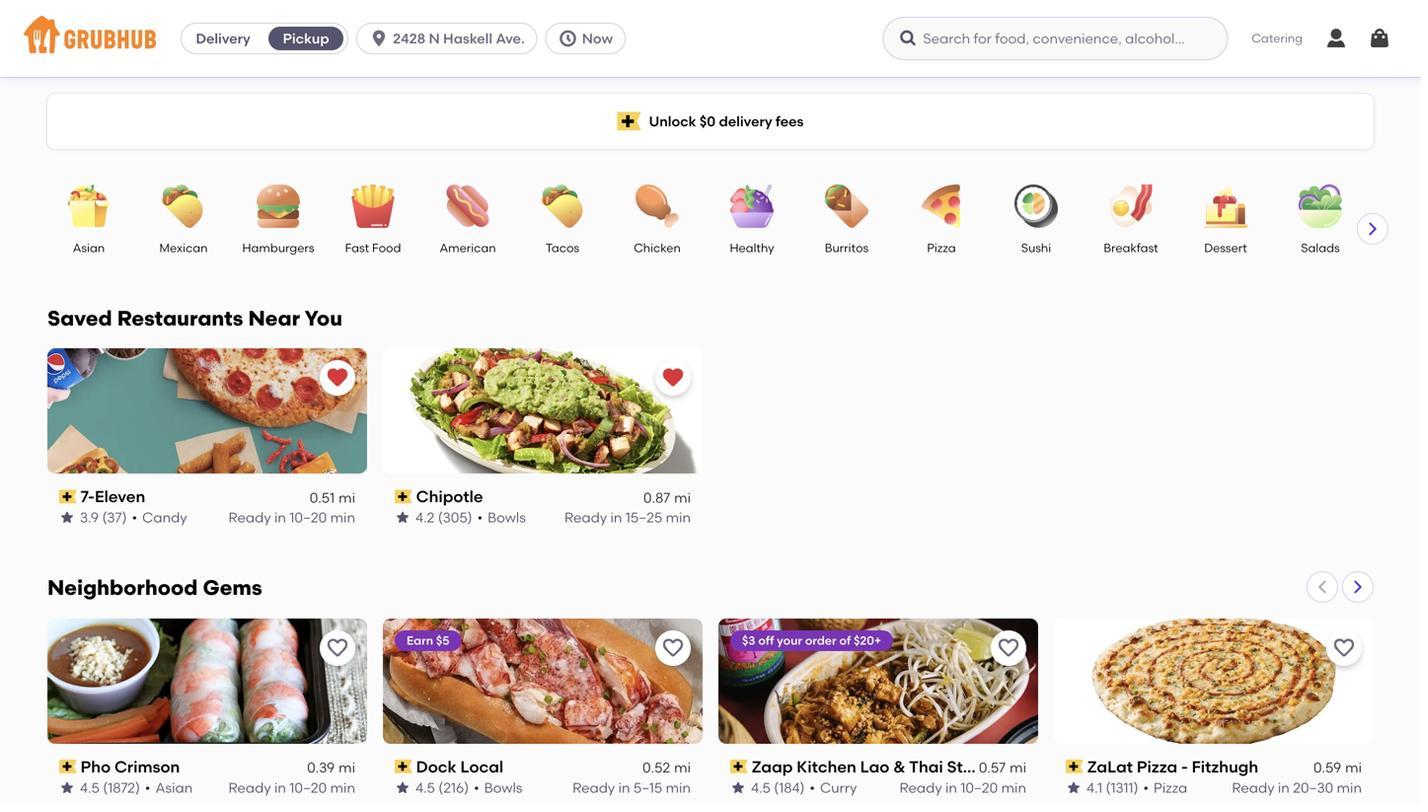 Task type: describe. For each thing, give the bounding box(es) containing it.
5–15
[[634, 780, 663, 797]]

american
[[440, 241, 496, 255]]

0.57
[[979, 760, 1006, 777]]

0.87
[[644, 490, 671, 506]]

• asian
[[145, 780, 193, 797]]

• bowls for chipotle
[[478, 510, 526, 526]]

ready in 10–20 min for chipotle
[[229, 510, 355, 526]]

off
[[759, 634, 775, 648]]

lao
[[861, 758, 890, 777]]

healthy
[[730, 241, 775, 255]]

star icon image for chipotle
[[395, 510, 411, 526]]

1 vertical spatial caret right icon image
[[1351, 580, 1367, 595]]

pho crimson
[[81, 758, 180, 777]]

saved restaurant button for 7-eleven
[[320, 360, 355, 396]]

ave.
[[496, 30, 525, 47]]

save this restaurant image for dock local
[[662, 637, 685, 660]]

mi for 7-eleven
[[339, 490, 355, 506]]

hamburgers
[[242, 241, 315, 255]]

saved restaurants near you
[[47, 306, 343, 331]]

n
[[429, 30, 440, 47]]

pho
[[81, 758, 111, 777]]

pizza image
[[907, 185, 977, 228]]

fitzhugh
[[1193, 758, 1259, 777]]

dock local
[[416, 758, 504, 777]]

order
[[806, 634, 837, 648]]

2428 n haskell ave.
[[393, 30, 525, 47]]

your
[[777, 634, 803, 648]]

earn
[[407, 634, 434, 648]]

dessert image
[[1192, 185, 1261, 228]]

0.57 mi
[[979, 760, 1027, 777]]

0.59
[[1314, 760, 1342, 777]]

3.9
[[80, 510, 99, 526]]

15–25
[[626, 510, 663, 526]]

4.5 (216)
[[416, 780, 469, 797]]

min for zalat pizza - fitzhugh
[[1338, 780, 1363, 797]]

4 save this restaurant button from the left
[[1327, 631, 1363, 666]]

4.5 (1872)
[[80, 780, 140, 797]]

• curry
[[810, 780, 858, 797]]

min for dock local
[[666, 780, 691, 797]]

3 save this restaurant button from the left
[[991, 631, 1027, 666]]

1 horizontal spatial asian
[[155, 780, 193, 797]]

0 vertical spatial pizza
[[928, 241, 956, 255]]

zalat pizza - fitzhugh logo image
[[1055, 619, 1375, 744]]

crimson
[[115, 758, 180, 777]]

gems
[[203, 576, 262, 601]]

earn $5
[[407, 634, 450, 648]]

saved restaurant image
[[326, 366, 350, 390]]

ready for zaap kitchen lao & thai street eats (fitzhugh ave)
[[900, 780, 943, 797]]

asian image
[[54, 185, 123, 228]]

grubhub plus flag logo image
[[618, 112, 642, 131]]

ready in 5–15 min
[[573, 780, 691, 797]]

tacos image
[[528, 185, 597, 228]]

kitchen
[[797, 758, 857, 777]]

catering button
[[1239, 16, 1317, 61]]

3.9 (37)
[[80, 510, 127, 526]]

now
[[582, 30, 613, 47]]

hamburgers image
[[244, 185, 313, 228]]

dock
[[416, 758, 457, 777]]

saved restaurant image
[[662, 366, 685, 390]]

catering
[[1252, 31, 1303, 45]]

20–30
[[1294, 780, 1334, 797]]

subscription pass image for zaap kitchen lao & thai street eats (fitzhugh ave)
[[731, 761, 748, 774]]

0.59 mi
[[1314, 760, 1363, 777]]

svg image inside now button
[[559, 29, 578, 48]]

4.1 (1311)
[[1087, 780, 1139, 797]]

bowls for chipotle
[[488, 510, 526, 526]]

min for zaap kitchen lao & thai street eats (fitzhugh ave)
[[1002, 780, 1027, 797]]

10–20 down "street"
[[961, 780, 999, 797]]

main navigation navigation
[[0, 0, 1422, 77]]

(37)
[[102, 510, 127, 526]]

pickup button
[[265, 23, 348, 54]]

4.5 for dock local
[[416, 780, 435, 797]]

• for zalat pizza - fitzhugh
[[1144, 780, 1149, 797]]

0.52 mi
[[643, 760, 691, 777]]

in for dock local
[[619, 780, 631, 797]]

pizza for zalat
[[1137, 758, 1178, 777]]

ready in 15–25 min
[[565, 510, 691, 526]]

caret left icon image
[[1315, 580, 1331, 595]]

mexican image
[[149, 185, 218, 228]]

delivery
[[196, 30, 251, 47]]

chicken image
[[623, 185, 692, 228]]

4.2 (305)
[[416, 510, 473, 526]]

zaap kitchen lao & thai street eats (fitzhugh ave) logo image
[[719, 619, 1039, 744]]

• for dock local
[[474, 780, 480, 797]]

delivery button
[[182, 23, 265, 54]]

mi for pho crimson
[[339, 760, 355, 777]]

star icon image for pho crimson
[[59, 781, 75, 796]]

candy
[[142, 510, 187, 526]]

fast food image
[[339, 185, 408, 228]]

ready in 20–30 min
[[1233, 780, 1363, 797]]

bowls for dock local
[[485, 780, 523, 797]]

star icon image for 7-eleven
[[59, 510, 75, 526]]

fast food
[[345, 241, 401, 255]]

in for zaap kitchen lao & thai street eats (fitzhugh ave)
[[946, 780, 958, 797]]

$3 off your order of $20+
[[743, 634, 882, 648]]

you
[[305, 306, 343, 331]]

delivery
[[719, 113, 773, 130]]

mi for zaap kitchen lao & thai street eats (fitzhugh ave)
[[1010, 760, 1027, 777]]

star icon image for zalat pizza - fitzhugh
[[1066, 781, 1082, 796]]

(1872)
[[103, 780, 140, 797]]

eleven
[[95, 487, 145, 507]]



Task type: vqa. For each thing, say whether or not it's contained in the screenshot.
svg icon associated with Modify your order
no



Task type: locate. For each thing, give the bounding box(es) containing it.
haskell
[[443, 30, 493, 47]]

in for pho crimson
[[275, 780, 286, 797]]

eats
[[998, 758, 1032, 777]]

0 horizontal spatial subscription pass image
[[395, 490, 412, 504]]

curry
[[821, 780, 858, 797]]

ave)
[[1113, 758, 1148, 777]]

salads
[[1302, 241, 1341, 255]]

0 horizontal spatial save this restaurant image
[[662, 637, 685, 660]]

• for pho crimson
[[145, 780, 151, 797]]

1 horizontal spatial saved restaurant button
[[656, 360, 691, 396]]

fees
[[776, 113, 804, 130]]

burritos
[[825, 241, 869, 255]]

ready right • asian
[[229, 780, 271, 797]]

subscription pass image left 7-
[[59, 490, 77, 504]]

subscription pass image left chipotle
[[395, 490, 412, 504]]

ready for dock local
[[573, 780, 615, 797]]

0.52
[[643, 760, 671, 777]]

1 horizontal spatial save this restaurant image
[[997, 637, 1021, 660]]

save this restaurant button
[[320, 631, 355, 666], [656, 631, 691, 666], [991, 631, 1027, 666], [1327, 631, 1363, 666]]

subscription pass image for zalat pizza - fitzhugh
[[1066, 761, 1084, 774]]

min down 0.59 mi
[[1338, 780, 1363, 797]]

(fitzhugh
[[1036, 758, 1109, 777]]

star icon image left 4.2
[[395, 510, 411, 526]]

zalat pizza - fitzhugh
[[1088, 758, 1259, 777]]

burritos image
[[813, 185, 882, 228]]

ready for chipotle
[[565, 510, 607, 526]]

0.39
[[307, 760, 335, 777]]

subscription pass image left pho
[[59, 761, 77, 774]]

subscription pass image for pho crimson
[[59, 761, 77, 774]]

caret right icon image right salads image
[[1366, 221, 1381, 237]]

min down eats
[[1002, 780, 1027, 797]]

ready in 10–20 min down "street"
[[900, 780, 1027, 797]]

star icon image left "4.5 (1872)"
[[59, 781, 75, 796]]

pizza down "zalat pizza - fitzhugh"
[[1154, 780, 1188, 797]]

• bowls right (305)
[[478, 510, 526, 526]]

ready
[[229, 510, 271, 526], [565, 510, 607, 526], [229, 780, 271, 797], [573, 780, 615, 797], [900, 780, 943, 797], [1233, 780, 1275, 797]]

mi right 0.52
[[675, 760, 691, 777]]

0 vertical spatial • bowls
[[478, 510, 526, 526]]

mi
[[339, 490, 355, 506], [675, 490, 691, 506], [339, 760, 355, 777], [675, 760, 691, 777], [1010, 760, 1027, 777], [1346, 760, 1363, 777]]

1 4.5 from the left
[[80, 780, 100, 797]]

&
[[894, 758, 906, 777]]

ready in 10–20 min down 0.39
[[229, 780, 355, 797]]

mi right 0.57
[[1010, 760, 1027, 777]]

subscription pass image left zalat
[[1066, 761, 1084, 774]]

local
[[461, 758, 504, 777]]

1 saved restaurant button from the left
[[320, 360, 355, 396]]

0 vertical spatial asian
[[73, 241, 105, 255]]

2 save this restaurant image from the left
[[997, 637, 1021, 660]]

$0
[[700, 113, 716, 130]]

1 horizontal spatial 4.5
[[416, 780, 435, 797]]

0 horizontal spatial saved restaurant button
[[320, 360, 355, 396]]

4.5 down pho
[[80, 780, 100, 797]]

• for 7-eleven
[[132, 510, 137, 526]]

1 vertical spatial pizza
[[1137, 758, 1178, 777]]

2 horizontal spatial 4.5
[[751, 780, 771, 797]]

breakfast image
[[1097, 185, 1166, 228]]

1 vertical spatial • bowls
[[474, 780, 523, 797]]

subscription pass image for 7-eleven
[[59, 490, 77, 504]]

• right (305)
[[478, 510, 483, 526]]

breakfast
[[1104, 241, 1159, 255]]

• bowls down local
[[474, 780, 523, 797]]

in for chipotle
[[611, 510, 623, 526]]

mi for dock local
[[675, 760, 691, 777]]

fast
[[345, 241, 369, 255]]

7-
[[81, 487, 95, 507]]

chipotle
[[416, 487, 483, 507]]

• right (184)
[[810, 780, 816, 797]]

2428
[[393, 30, 426, 47]]

10–20 down 0.39
[[290, 780, 327, 797]]

pizza up • pizza
[[1137, 758, 1178, 777]]

mi for chipotle
[[675, 490, 691, 506]]

4.5 for zaap kitchen lao & thai street eats (fitzhugh ave)
[[751, 780, 771, 797]]

4.5 down zaap on the right bottom
[[751, 780, 771, 797]]

salads image
[[1287, 185, 1356, 228]]

2 4.5 from the left
[[416, 780, 435, 797]]

mi right 0.51
[[339, 490, 355, 506]]

10–20 for dock local
[[290, 780, 327, 797]]

0.51
[[310, 490, 335, 506]]

in for zalat pizza - fitzhugh
[[1279, 780, 1290, 797]]

Search for food, convenience, alcohol... search field
[[883, 17, 1229, 60]]

$20+
[[854, 634, 882, 648]]

subscription pass image left dock
[[395, 761, 412, 774]]

chicken
[[634, 241, 681, 255]]

saved restaurant button for chipotle
[[656, 360, 691, 396]]

0 horizontal spatial asian
[[73, 241, 105, 255]]

• right (1311)
[[1144, 780, 1149, 797]]

4.1
[[1087, 780, 1103, 797]]

subscription pass image
[[59, 490, 77, 504], [59, 761, 77, 774], [395, 761, 412, 774], [731, 761, 748, 774]]

star icon image for zaap kitchen lao & thai street eats (fitzhugh ave)
[[731, 781, 747, 796]]

ready for 7-eleven
[[229, 510, 271, 526]]

ready down thai
[[900, 780, 943, 797]]

•
[[132, 510, 137, 526], [478, 510, 483, 526], [145, 780, 151, 797], [474, 780, 480, 797], [810, 780, 816, 797], [1144, 780, 1149, 797]]

• candy
[[132, 510, 187, 526]]

10–20 down 0.51
[[290, 510, 327, 526]]

chipotle logo image
[[383, 349, 703, 474]]

thai
[[910, 758, 944, 777]]

star icon image for dock local
[[395, 781, 411, 796]]

(305)
[[438, 510, 473, 526]]

mi for zalat pizza - fitzhugh
[[1346, 760, 1363, 777]]

• down crimson
[[145, 780, 151, 797]]

• bowls for dock local
[[474, 780, 523, 797]]

4.5 down dock
[[416, 780, 435, 797]]

ready left 15–25
[[565, 510, 607, 526]]

4.5 for pho crimson
[[80, 780, 100, 797]]

1 horizontal spatial subscription pass image
[[1066, 761, 1084, 774]]

0 vertical spatial subscription pass image
[[395, 490, 412, 504]]

mi right 0.87
[[675, 490, 691, 506]]

svg image
[[369, 29, 389, 48]]

-
[[1182, 758, 1189, 777]]

restaurants
[[117, 306, 243, 331]]

unlock
[[649, 113, 697, 130]]

min down 0.52 mi
[[666, 780, 691, 797]]

star icon image left 4.5 (184)
[[731, 781, 747, 796]]

1 vertical spatial bowls
[[485, 780, 523, 797]]

bowls right (305)
[[488, 510, 526, 526]]

min down "0.51 mi"
[[330, 510, 355, 526]]

tacos
[[546, 241, 580, 255]]

subscription pass image
[[395, 490, 412, 504], [1066, 761, 1084, 774]]

unlock $0 delivery fees
[[649, 113, 804, 130]]

ready for zalat pizza - fitzhugh
[[1233, 780, 1275, 797]]

1 save this restaurant button from the left
[[320, 631, 355, 666]]

ready down fitzhugh
[[1233, 780, 1275, 797]]

min down 0.39 mi
[[330, 780, 355, 797]]

4.5
[[80, 780, 100, 797], [416, 780, 435, 797], [751, 780, 771, 797]]

neighborhood
[[47, 576, 198, 601]]

10–20 for chipotle
[[290, 510, 327, 526]]

1 vertical spatial asian
[[155, 780, 193, 797]]

ready left 5–15 on the bottom left of the page
[[573, 780, 615, 797]]

star icon image left 4.5 (216)
[[395, 781, 411, 796]]

zalat
[[1088, 758, 1134, 777]]

zaap kitchen lao & thai street eats (fitzhugh ave)
[[752, 758, 1148, 777]]

save this restaurant image
[[326, 637, 350, 660]]

2 saved restaurant button from the left
[[656, 360, 691, 396]]

• for chipotle
[[478, 510, 483, 526]]

2 save this restaurant button from the left
[[656, 631, 691, 666]]

(1311)
[[1106, 780, 1139, 797]]

pizza down pizza image
[[928, 241, 956, 255]]

3 save this restaurant image from the left
[[1333, 637, 1357, 660]]

sushi
[[1022, 241, 1052, 255]]

save this restaurant image for zaap kitchen lao & thai street eats (fitzhugh ave)
[[997, 637, 1021, 660]]

1 save this restaurant image from the left
[[662, 637, 685, 660]]

min for chipotle
[[666, 510, 691, 526]]

sushi image
[[1002, 185, 1071, 228]]

star icon image left 3.9
[[59, 510, 75, 526]]

asian down crimson
[[155, 780, 193, 797]]

0.39 mi
[[307, 760, 355, 777]]

3 4.5 from the left
[[751, 780, 771, 797]]

7-eleven logo image
[[47, 349, 367, 474]]

2 vertical spatial pizza
[[1154, 780, 1188, 797]]

healthy image
[[718, 185, 787, 228]]

saved restaurant button
[[320, 360, 355, 396], [656, 360, 691, 396]]

mi right 0.59
[[1346, 760, 1363, 777]]

bowls down local
[[485, 780, 523, 797]]

1 vertical spatial subscription pass image
[[1066, 761, 1084, 774]]

mexican
[[160, 241, 208, 255]]

ready for pho crimson
[[229, 780, 271, 797]]

4.2
[[416, 510, 435, 526]]

ready in 10–20 min for dock local
[[229, 780, 355, 797]]

near
[[248, 306, 300, 331]]

ready in 10–20 min
[[229, 510, 355, 526], [229, 780, 355, 797], [900, 780, 1027, 797]]

0 horizontal spatial 4.5
[[80, 780, 100, 797]]

street
[[948, 758, 995, 777]]

neighborhood gems
[[47, 576, 262, 601]]

american image
[[433, 185, 503, 228]]

• down local
[[474, 780, 480, 797]]

saved
[[47, 306, 112, 331]]

(184)
[[774, 780, 805, 797]]

10–20
[[290, 510, 327, 526], [290, 780, 327, 797], [961, 780, 999, 797]]

save this restaurant image
[[662, 637, 685, 660], [997, 637, 1021, 660], [1333, 637, 1357, 660]]

pizza
[[928, 241, 956, 255], [1137, 758, 1178, 777], [1154, 780, 1188, 797]]

pho crimson logo image
[[47, 619, 367, 744]]

subscription pass image for dock local
[[395, 761, 412, 774]]

4.5 (184)
[[751, 780, 805, 797]]

ready in 10–20 min down 0.51
[[229, 510, 355, 526]]

(216)
[[439, 780, 469, 797]]

dock local logo image
[[383, 619, 703, 744]]

0 vertical spatial bowls
[[488, 510, 526, 526]]

caret right icon image right the caret left icon
[[1351, 580, 1367, 595]]

now button
[[546, 23, 634, 54]]

subscription pass image left zaap on the right bottom
[[731, 761, 748, 774]]

dessert
[[1205, 241, 1248, 255]]

min for 7-eleven
[[330, 510, 355, 526]]

pickup
[[283, 30, 329, 47]]

of
[[840, 634, 851, 648]]

$3
[[743, 634, 756, 648]]

in
[[275, 510, 286, 526], [611, 510, 623, 526], [275, 780, 286, 797], [619, 780, 631, 797], [946, 780, 958, 797], [1279, 780, 1290, 797]]

7-eleven
[[81, 487, 145, 507]]

svg image
[[1325, 27, 1349, 50], [1369, 27, 1392, 50], [559, 29, 578, 48], [899, 29, 919, 48]]

caret right icon image
[[1366, 221, 1381, 237], [1351, 580, 1367, 595]]

star icon image left 4.1
[[1066, 781, 1082, 796]]

min for pho crimson
[[330, 780, 355, 797]]

in for 7-eleven
[[275, 510, 286, 526]]

• pizza
[[1144, 780, 1188, 797]]

2 horizontal spatial save this restaurant image
[[1333, 637, 1357, 660]]

0.87 mi
[[644, 490, 691, 506]]

star icon image
[[59, 510, 75, 526], [395, 510, 411, 526], [59, 781, 75, 796], [395, 781, 411, 796], [731, 781, 747, 796], [1066, 781, 1082, 796]]

mi right 0.39
[[339, 760, 355, 777]]

food
[[372, 241, 401, 255]]

min down the 0.87 mi
[[666, 510, 691, 526]]

subscription pass image for chipotle
[[395, 490, 412, 504]]

• right (37)
[[132, 510, 137, 526]]

asian
[[73, 241, 105, 255], [155, 780, 193, 797]]

pizza for •
[[1154, 780, 1188, 797]]

• for zaap kitchen lao & thai street eats (fitzhugh ave)
[[810, 780, 816, 797]]

ready up gems
[[229, 510, 271, 526]]

0 vertical spatial caret right icon image
[[1366, 221, 1381, 237]]

0.51 mi
[[310, 490, 355, 506]]

asian down "asian" 'image'
[[73, 241, 105, 255]]



